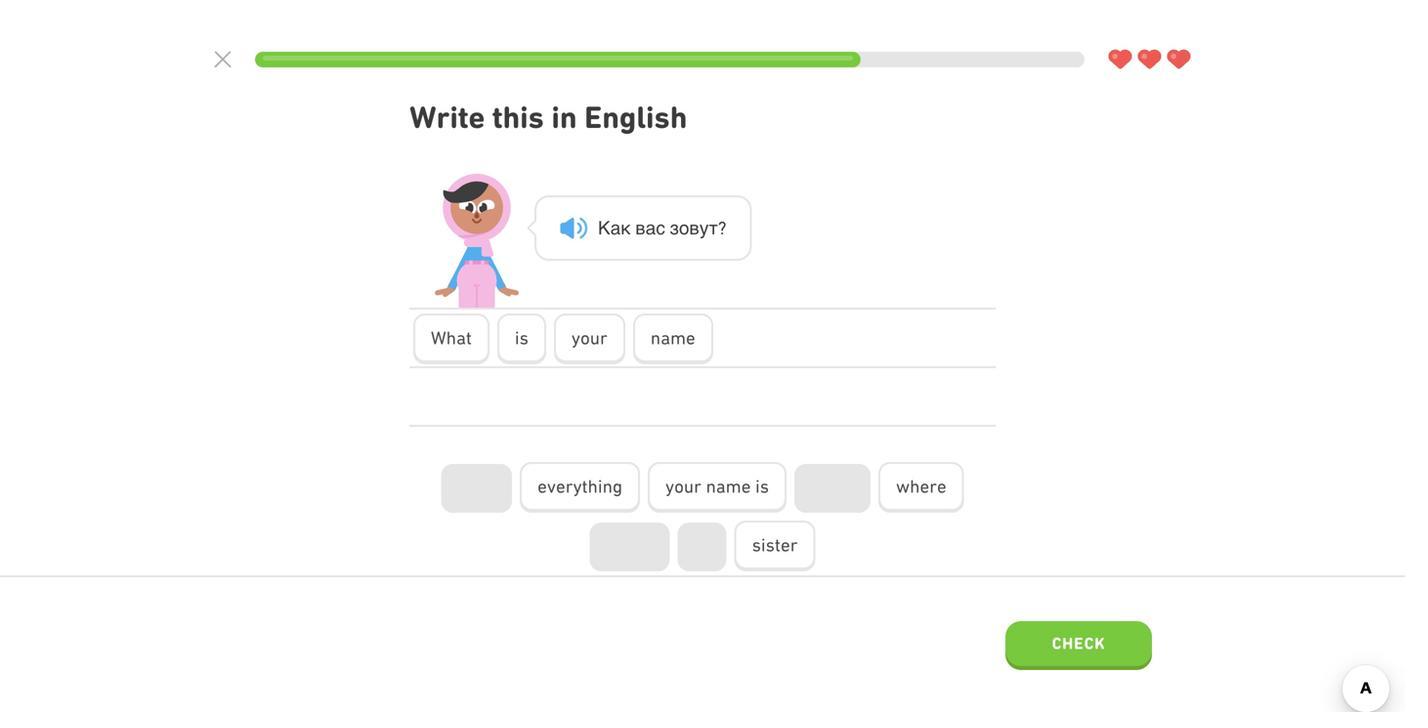 Task type: describe. For each thing, give the bounding box(es) containing it.
what button
[[414, 314, 490, 365]]

з
[[670, 218, 679, 239]]

о
[[679, 218, 690, 239]]

к
[[598, 218, 611, 239]]

where button
[[879, 462, 965, 513]]

?
[[718, 218, 727, 239]]

everything
[[538, 476, 623, 497]]

а for к
[[611, 218, 621, 239]]

write
[[410, 99, 485, 135]]

sister
[[752, 535, 798, 556]]

а for в
[[646, 218, 656, 239]]

english
[[585, 99, 688, 135]]

your for your
[[572, 328, 608, 349]]

0 vertical spatial name
[[651, 328, 696, 349]]

write this in english
[[410, 99, 688, 135]]

check button
[[1006, 622, 1153, 671]]

your name is button
[[648, 462, 787, 513]]

what
[[431, 328, 472, 349]]

everything button
[[520, 462, 640, 513]]



Task type: vqa. For each thing, say whether or not it's contained in the screenshot.
'19.1M'
no



Task type: locate. For each thing, give the bounding box(es) containing it.
name
[[651, 328, 696, 349], [706, 476, 751, 497]]

0 vertical spatial your
[[572, 328, 608, 349]]

1 horizontal spatial а
[[646, 218, 656, 239]]

з о в у т ?
[[670, 218, 727, 239]]

0 vertical spatial is
[[515, 328, 529, 349]]

0 horizontal spatial your
[[572, 328, 608, 349]]

1 horizontal spatial your
[[666, 476, 702, 497]]

in
[[552, 99, 577, 135]]

1 vertical spatial your
[[666, 476, 702, 497]]

а
[[611, 218, 621, 239], [646, 218, 656, 239]]

your name is
[[666, 476, 769, 497]]

this
[[493, 99, 544, 135]]

0 horizontal spatial в
[[636, 218, 646, 239]]

у
[[700, 218, 709, 239]]

1 vertical spatial name
[[706, 476, 751, 497]]

progress bar
[[255, 52, 1085, 67]]

1 vertical spatial is
[[756, 476, 769, 497]]

в left т
[[690, 218, 700, 239]]

а left в а с
[[611, 218, 621, 239]]

к а к
[[598, 218, 631, 239]]

name right "your" button
[[651, 328, 696, 349]]

к
[[621, 218, 631, 239]]

is
[[515, 328, 529, 349], [756, 476, 769, 497]]

1 horizontal spatial в
[[690, 218, 700, 239]]

2 а from the left
[[646, 218, 656, 239]]

с
[[656, 218, 665, 239]]

is inside button
[[756, 476, 769, 497]]

is button
[[497, 314, 546, 365]]

is up sister
[[756, 476, 769, 497]]

в right к
[[636, 218, 646, 239]]

0 horizontal spatial is
[[515, 328, 529, 349]]

where
[[896, 476, 947, 497]]

name up sister button
[[706, 476, 751, 497]]

2 в from the left
[[690, 218, 700, 239]]

1 в from the left
[[636, 218, 646, 239]]

is inside button
[[515, 328, 529, 349]]

your for your name is
[[666, 476, 702, 497]]

0 horizontal spatial а
[[611, 218, 621, 239]]

your button
[[554, 314, 625, 365]]

sister button
[[735, 521, 816, 572]]

в
[[636, 218, 646, 239], [690, 218, 700, 239]]

1 horizontal spatial name
[[706, 476, 751, 497]]

check
[[1052, 634, 1106, 653]]

your
[[572, 328, 608, 349], [666, 476, 702, 497]]

т
[[709, 218, 718, 239]]

1 horizontal spatial is
[[756, 476, 769, 497]]

is left "your" button
[[515, 328, 529, 349]]

1 а from the left
[[611, 218, 621, 239]]

0 horizontal spatial name
[[651, 328, 696, 349]]

name button
[[633, 314, 713, 365]]

а left з
[[646, 218, 656, 239]]

в а с
[[636, 218, 665, 239]]



